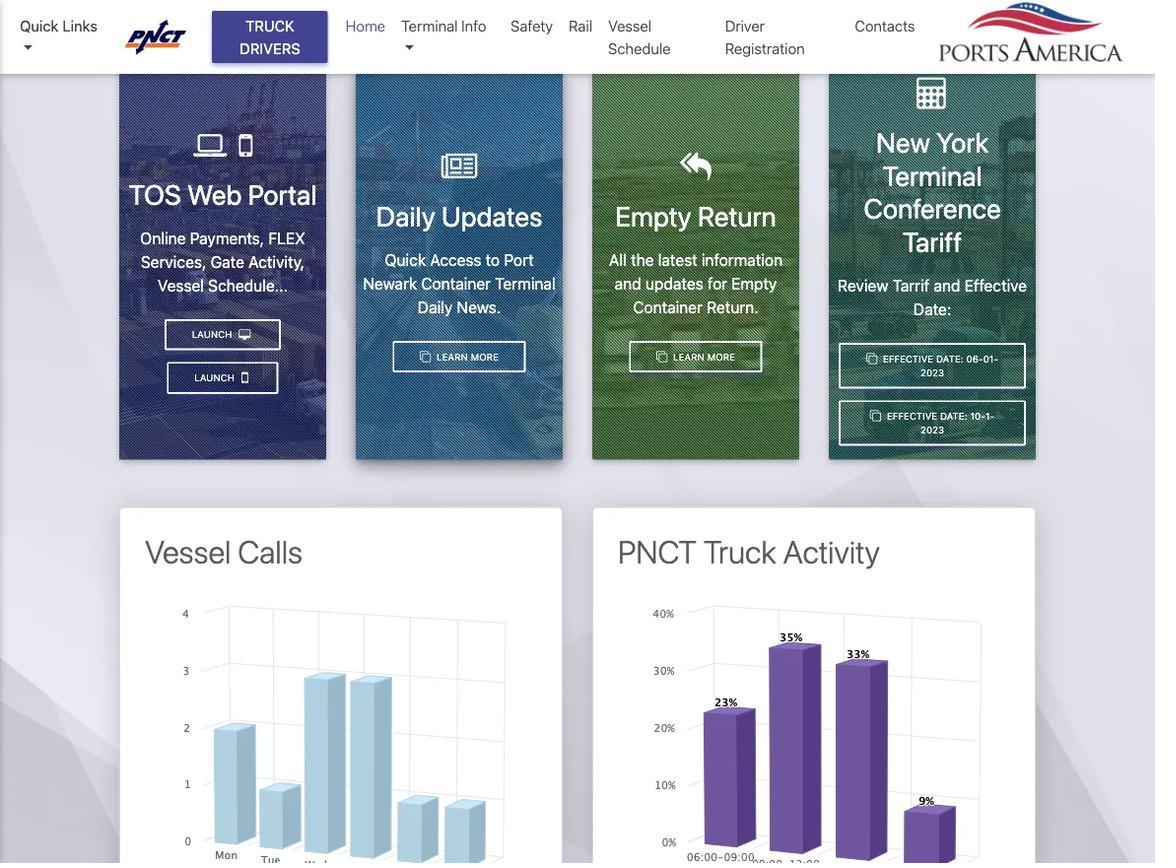 Task type: vqa. For each thing, say whether or not it's contained in the screenshot.
multiple
no



Task type: describe. For each thing, give the bounding box(es) containing it.
quick for links
[[20, 17, 59, 35]]

drivers
[[240, 39, 300, 57]]

review
[[838, 277, 889, 296]]

online payments, flex services, gate activity, vessel schedule...
[[140, 229, 305, 295]]

services,
[[141, 253, 206, 272]]

daily inside quick access to port newark container terminal daily news.
[[418, 298, 453, 317]]

learn for updates
[[437, 351, 468, 362]]

pnct truck activity
[[618, 533, 880, 570]]

truck drivers
[[240, 17, 300, 57]]

truck drivers link
[[212, 11, 328, 63]]

learn more for return
[[671, 351, 736, 362]]

return
[[698, 200, 777, 232]]

launch for the desktop icon
[[192, 329, 235, 340]]

home link
[[338, 7, 394, 45]]

vessel inside online payments, flex services, gate activity, vessel schedule...
[[158, 276, 204, 295]]

new
[[876, 126, 931, 159]]

safety link
[[503, 7, 561, 45]]

info
[[462, 17, 487, 35]]

return.
[[707, 298, 759, 317]]

terminal info link
[[394, 7, 503, 67]]

quick links
[[20, 17, 98, 35]]

daily updates
[[376, 200, 543, 232]]

effective date: 10-1- 2023 link
[[839, 401, 1027, 446]]

updates
[[442, 200, 543, 232]]

information
[[702, 251, 783, 270]]

clone image for daily updates
[[420, 351, 431, 362]]

all
[[609, 251, 627, 270]]

flex
[[269, 229, 305, 248]]

1-
[[986, 410, 995, 422]]

quick for access
[[385, 251, 426, 270]]

01-
[[984, 353, 999, 364]]

payments,
[[190, 229, 264, 248]]

rail
[[569, 17, 593, 35]]

and inside all the latest information and updates for empty container return.
[[615, 275, 642, 293]]

tariff
[[903, 225, 963, 258]]

learn more link for updates
[[393, 341, 526, 373]]

calls
[[238, 533, 303, 570]]

conference
[[864, 192, 1002, 225]]

effective date: 10-1- 2023
[[885, 410, 995, 436]]

contacts
[[855, 17, 916, 35]]

terminal inside the new york terminal conference tariff
[[883, 159, 983, 192]]

review tarrif and effective date:
[[838, 277, 1028, 319]]

truck inside truck drivers
[[246, 17, 295, 35]]

mobile image
[[241, 370, 248, 386]]

2023 for 10-
[[921, 425, 945, 436]]

empty return
[[616, 200, 777, 232]]

driver
[[726, 17, 765, 35]]

registration
[[726, 39, 805, 57]]

driver registration link
[[718, 7, 847, 67]]

portal
[[248, 178, 317, 210]]



Task type: locate. For each thing, give the bounding box(es) containing it.
1 vertical spatial vessel
[[158, 276, 204, 295]]

terminal
[[401, 17, 458, 35], [883, 159, 983, 192], [495, 275, 556, 293]]

more for updates
[[471, 351, 499, 362]]

2 more from the left
[[708, 351, 736, 362]]

vessel for vessel calls
[[145, 533, 231, 570]]

vessel for vessel schedule
[[609, 17, 652, 35]]

10-
[[971, 410, 986, 422]]

effective date: 06-01- 2023 link
[[839, 343, 1027, 389]]

empty
[[616, 200, 692, 232], [732, 275, 777, 293]]

learn
[[437, 351, 468, 362], [674, 351, 705, 362]]

date: inside effective date: 10-1- 2023
[[941, 410, 968, 422]]

0 horizontal spatial terminal
[[401, 17, 458, 35]]

learn more down return.
[[671, 351, 736, 362]]

effective date: 06-01- 2023
[[881, 353, 999, 378]]

1 vertical spatial date:
[[937, 353, 964, 364]]

effective for effective date: 06-01- 2023
[[884, 353, 934, 364]]

1 horizontal spatial and
[[934, 277, 961, 296]]

container down access on the top of the page
[[421, 275, 491, 293]]

learn more link
[[393, 341, 526, 373], [630, 341, 763, 373]]

2023 down effective date: 06-01- 2023 link
[[921, 425, 945, 436]]

0 horizontal spatial and
[[615, 275, 642, 293]]

1 horizontal spatial truck
[[704, 533, 777, 570]]

learn more
[[434, 351, 499, 362], [671, 351, 736, 362]]

1 vertical spatial terminal
[[883, 159, 983, 192]]

vessel
[[609, 17, 652, 35], [158, 276, 204, 295], [145, 533, 231, 570]]

clone image for new york terminal conference tariff
[[867, 353, 878, 364]]

0 horizontal spatial quick
[[20, 17, 59, 35]]

york
[[937, 126, 989, 159]]

0 vertical spatial vessel
[[609, 17, 652, 35]]

container inside quick access to port newark container terminal daily news.
[[421, 275, 491, 293]]

effective inside effective date: 10-1- 2023
[[887, 410, 938, 422]]

2 2023 from the top
[[921, 425, 945, 436]]

date: inside effective date: 06-01- 2023
[[937, 353, 964, 364]]

0 horizontal spatial more
[[471, 351, 499, 362]]

2023 up effective date: 10-1- 2023 link
[[921, 367, 945, 378]]

to
[[486, 251, 500, 270]]

0 vertical spatial 2023
[[921, 367, 945, 378]]

vessel calls
[[145, 533, 303, 570]]

1 learn from the left
[[437, 351, 468, 362]]

2023 inside effective date: 10-1- 2023
[[921, 425, 945, 436]]

06-
[[967, 353, 984, 364]]

learn more link down return.
[[630, 341, 763, 373]]

launch for the mobile image
[[194, 372, 238, 384]]

1 vertical spatial launch
[[194, 372, 238, 384]]

home
[[346, 17, 386, 35]]

container down updates
[[633, 298, 703, 317]]

clone image left effective date: 06-01- 2023
[[867, 353, 878, 364]]

news.
[[457, 298, 501, 317]]

1 horizontal spatial terminal
[[495, 275, 556, 293]]

date: down tarrif
[[914, 300, 952, 319]]

launch link
[[165, 319, 281, 351], [167, 363, 278, 395]]

gate
[[211, 253, 244, 272]]

0 vertical spatial empty
[[616, 200, 692, 232]]

2023
[[921, 367, 945, 378], [921, 425, 945, 436]]

clone image for empty return
[[657, 351, 668, 362]]

terminal up conference
[[883, 159, 983, 192]]

effective inside the review tarrif and effective date:
[[965, 277, 1028, 296]]

and down all
[[615, 275, 642, 293]]

learn more down the news.
[[434, 351, 499, 362]]

effective
[[965, 277, 1028, 296], [884, 353, 934, 364], [887, 410, 938, 422]]

and inside the review tarrif and effective date:
[[934, 277, 961, 296]]

online
[[140, 229, 186, 248]]

vessel inside vessel schedule
[[609, 17, 652, 35]]

activity,
[[249, 253, 305, 272]]

date: for 10-
[[941, 410, 968, 422]]

2023 for 06-
[[921, 367, 945, 378]]

clone image inside effective date: 06-01- 2023 link
[[867, 353, 878, 364]]

daily
[[376, 200, 436, 232], [418, 298, 453, 317]]

schedule
[[609, 39, 671, 57]]

effective down the review tarrif and effective date:
[[884, 353, 934, 364]]

activity
[[784, 533, 880, 570]]

vessel schedule link
[[601, 7, 718, 67]]

learn more link down the news.
[[393, 341, 526, 373]]

0 vertical spatial date:
[[914, 300, 952, 319]]

0 horizontal spatial truck
[[246, 17, 295, 35]]

launch
[[192, 329, 235, 340], [194, 372, 238, 384]]

truck
[[246, 17, 295, 35], [704, 533, 777, 570]]

0 vertical spatial truck
[[246, 17, 295, 35]]

date: inside the review tarrif and effective date:
[[914, 300, 952, 319]]

terminal inside quick access to port newark container terminal daily news.
[[495, 275, 556, 293]]

more down the news.
[[471, 351, 499, 362]]

quick links link
[[20, 15, 106, 59]]

1 vertical spatial daily
[[418, 298, 453, 317]]

2 learn more from the left
[[671, 351, 736, 362]]

clone image inside effective date: 10-1- 2023 link
[[871, 411, 882, 422]]

quick left links
[[20, 17, 59, 35]]

1 horizontal spatial more
[[708, 351, 736, 362]]

clone image down quick access to port newark container terminal daily news.
[[420, 351, 431, 362]]

truck up drivers
[[246, 17, 295, 35]]

newark
[[363, 275, 417, 293]]

tos web portal
[[129, 178, 317, 210]]

0 vertical spatial effective
[[965, 277, 1028, 296]]

terminal info
[[401, 17, 487, 35]]

1 horizontal spatial learn
[[674, 351, 705, 362]]

terminal down port
[[495, 275, 556, 293]]

0 vertical spatial terminal
[[401, 17, 458, 35]]

schedule...
[[208, 276, 288, 295]]

clone image
[[420, 351, 431, 362], [657, 351, 668, 362], [867, 353, 878, 364], [871, 411, 882, 422]]

2 learn more link from the left
[[630, 341, 763, 373]]

empty down information
[[732, 275, 777, 293]]

date:
[[914, 300, 952, 319], [937, 353, 964, 364], [941, 410, 968, 422]]

terminal left info
[[401, 17, 458, 35]]

web
[[187, 178, 242, 210]]

more for return
[[708, 351, 736, 362]]

2 vertical spatial effective
[[887, 410, 938, 422]]

0 horizontal spatial learn
[[437, 351, 468, 362]]

quick
[[20, 17, 59, 35], [385, 251, 426, 270]]

0 vertical spatial quick
[[20, 17, 59, 35]]

all the latest information and updates for empty container return.
[[609, 251, 783, 317]]

1 2023 from the top
[[921, 367, 945, 378]]

0 horizontal spatial learn more
[[434, 351, 499, 362]]

new york terminal conference tariff
[[864, 126, 1002, 258]]

1 vertical spatial 2023
[[921, 425, 945, 436]]

2 vertical spatial vessel
[[145, 533, 231, 570]]

quick up "newark"
[[385, 251, 426, 270]]

tarrif
[[893, 277, 930, 296]]

container
[[421, 275, 491, 293], [633, 298, 703, 317]]

date: left 10-
[[941, 410, 968, 422]]

tos
[[129, 178, 181, 210]]

empty up the
[[616, 200, 692, 232]]

date: for 06-
[[937, 353, 964, 364]]

0 vertical spatial launch link
[[165, 319, 281, 351]]

2 learn from the left
[[674, 351, 705, 362]]

learn more link for return
[[630, 341, 763, 373]]

truck right pnct
[[704, 533, 777, 570]]

2 vertical spatial terminal
[[495, 275, 556, 293]]

2023 inside effective date: 06-01- 2023
[[921, 367, 945, 378]]

daily left the news.
[[418, 298, 453, 317]]

rail link
[[561, 7, 601, 45]]

1 horizontal spatial quick
[[385, 251, 426, 270]]

updates
[[646, 275, 704, 293]]

0 vertical spatial container
[[421, 275, 491, 293]]

clone image left effective date: 10-1- 2023 at right
[[871, 411, 882, 422]]

0 horizontal spatial learn more link
[[393, 341, 526, 373]]

1 more from the left
[[471, 351, 499, 362]]

1 learn more link from the left
[[393, 341, 526, 373]]

1 horizontal spatial learn more link
[[630, 341, 763, 373]]

port
[[504, 251, 534, 270]]

0 vertical spatial daily
[[376, 200, 436, 232]]

1 horizontal spatial container
[[633, 298, 703, 317]]

and right tarrif
[[934, 277, 961, 296]]

launch link down the desktop icon
[[167, 363, 278, 395]]

effective down effective date: 06-01- 2023 link
[[887, 410, 938, 422]]

0 horizontal spatial empty
[[616, 200, 692, 232]]

1 vertical spatial empty
[[732, 275, 777, 293]]

learn down the news.
[[437, 351, 468, 362]]

clone image down updates
[[657, 351, 668, 362]]

launch left the mobile image
[[194, 372, 238, 384]]

quick inside quick access to port newark container terminal daily news.
[[385, 251, 426, 270]]

effective inside effective date: 06-01- 2023
[[884, 353, 934, 364]]

for
[[708, 275, 728, 293]]

learn down all the latest information and updates for empty container return.
[[674, 351, 705, 362]]

safety
[[511, 17, 553, 35]]

latest
[[658, 251, 698, 270]]

learn for return
[[674, 351, 705, 362]]

driver registration
[[726, 17, 805, 57]]

daily up access on the top of the page
[[376, 200, 436, 232]]

effective for effective date: 10-1- 2023
[[887, 410, 938, 422]]

1 vertical spatial quick
[[385, 251, 426, 270]]

0 vertical spatial launch
[[192, 329, 235, 340]]

effective up 01-
[[965, 277, 1028, 296]]

1 horizontal spatial learn more
[[671, 351, 736, 362]]

container inside all the latest information and updates for empty container return.
[[633, 298, 703, 317]]

1 vertical spatial container
[[633, 298, 703, 317]]

more down return.
[[708, 351, 736, 362]]

1 vertical spatial truck
[[704, 533, 777, 570]]

vessel up schedule
[[609, 17, 652, 35]]

learn more for updates
[[434, 351, 499, 362]]

vessel left calls
[[145, 533, 231, 570]]

more
[[471, 351, 499, 362], [708, 351, 736, 362]]

2 vertical spatial date:
[[941, 410, 968, 422]]

launch link up the mobile image
[[165, 319, 281, 351]]

links
[[62, 17, 98, 35]]

the
[[631, 251, 654, 270]]

1 horizontal spatial empty
[[732, 275, 777, 293]]

and
[[615, 275, 642, 293], [934, 277, 961, 296]]

launch left the desktop icon
[[192, 329, 235, 340]]

pnct
[[618, 533, 697, 570]]

quick access to port newark container terminal daily news.
[[363, 251, 556, 317]]

2 horizontal spatial terminal
[[883, 159, 983, 192]]

1 vertical spatial launch link
[[167, 363, 278, 395]]

vessel schedule
[[609, 17, 671, 57]]

desktop image
[[239, 329, 251, 340]]

contacts link
[[847, 7, 924, 45]]

date: left 06- at the right top
[[937, 353, 964, 364]]

vessel down the services,
[[158, 276, 204, 295]]

access
[[430, 251, 482, 270]]

empty inside all the latest information and updates for empty container return.
[[732, 275, 777, 293]]

1 learn more from the left
[[434, 351, 499, 362]]

1 vertical spatial effective
[[884, 353, 934, 364]]

0 horizontal spatial container
[[421, 275, 491, 293]]



